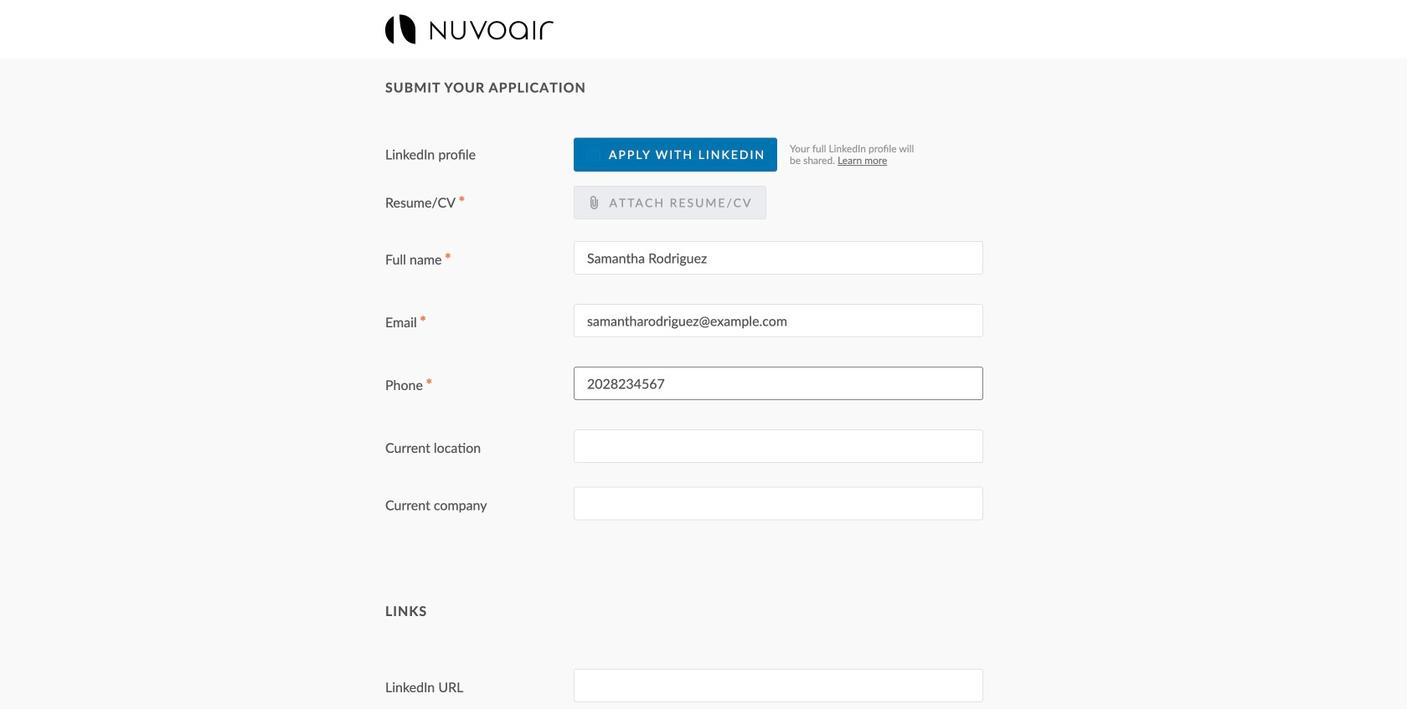 Task type: vqa. For each thing, say whether or not it's contained in the screenshot.
hypebeast logo
no



Task type: describe. For each thing, give the bounding box(es) containing it.
nuvoair logo image
[[385, 15, 554, 44]]

paperclip image
[[587, 196, 601, 209]]



Task type: locate. For each thing, give the bounding box(es) containing it.
None email field
[[574, 304, 984, 338]]

None text field
[[574, 367, 984, 401], [574, 487, 984, 521], [574, 669, 984, 703], [574, 367, 984, 401], [574, 487, 984, 521], [574, 669, 984, 703]]

None text field
[[574, 241, 984, 275], [574, 430, 984, 463], [574, 241, 984, 275], [574, 430, 984, 463]]



